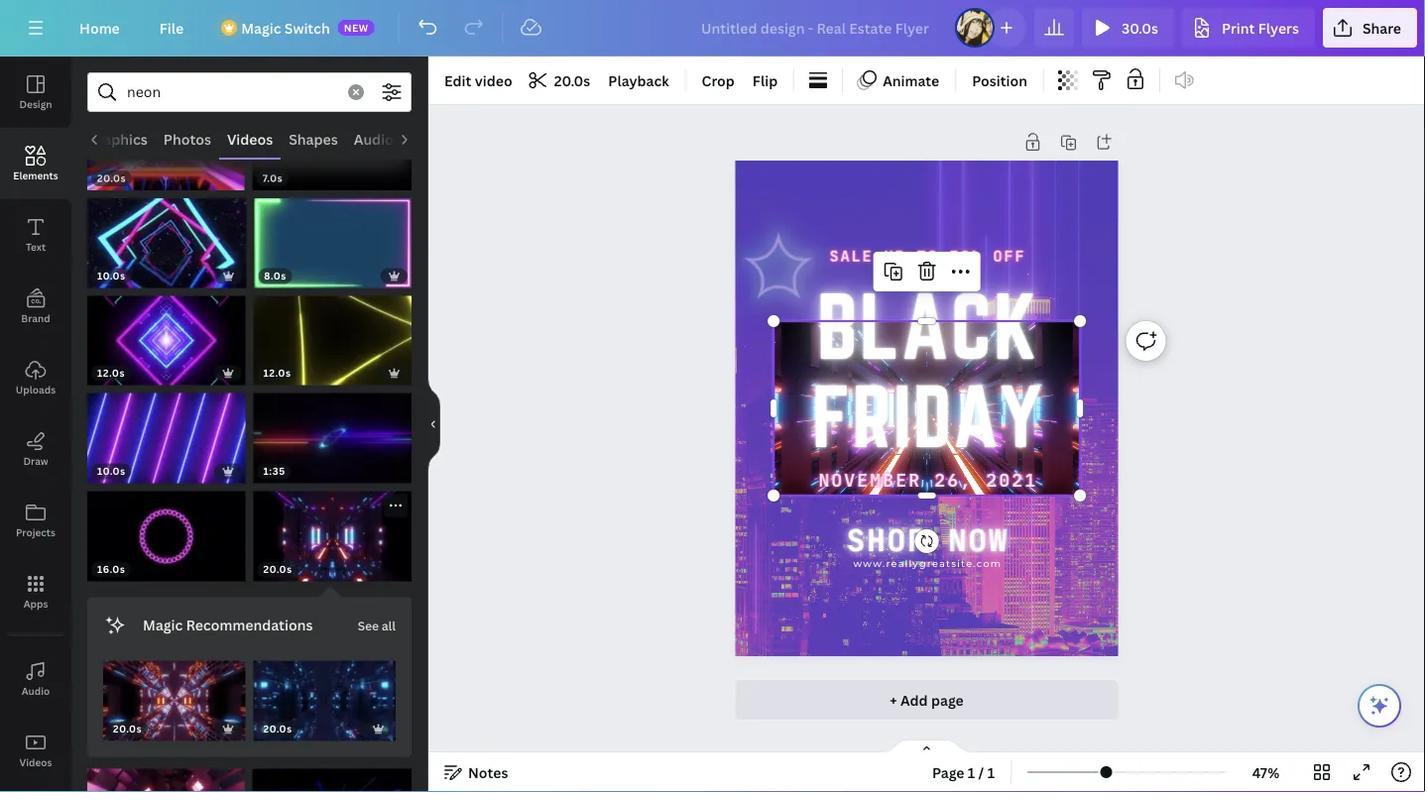 Task type: describe. For each thing, give the bounding box(es) containing it.
1:35
[[263, 465, 285, 478]]

10.0s group for 8.0s group
[[87, 187, 246, 288]]

draw button
[[0, 414, 71, 485]]

20.0s button
[[522, 64, 598, 96]]

see all
[[358, 618, 396, 634]]

magic for magic recommendations
[[143, 616, 183, 635]]

file
[[159, 18, 184, 37]]

file button
[[144, 8, 200, 48]]

share button
[[1323, 8, 1417, 48]]

flyers
[[1258, 18, 1299, 37]]

shop now
[[847, 521, 1009, 559]]

brand
[[21, 311, 50, 325]]

position button
[[964, 64, 1035, 96]]

november
[[818, 470, 921, 491]]

text
[[26, 240, 46, 253]]

projects
[[16, 526, 56, 539]]

november 26, 2021
[[818, 470, 1037, 491]]

hide image
[[427, 377, 440, 472]]

crop
[[702, 71, 735, 90]]

home link
[[63, 8, 136, 48]]

10.0s for 8.0s group's 10.0s group
[[97, 269, 126, 283]]

side panel tab list
[[0, 57, 71, 786]]

Search elements search field
[[127, 73, 336, 111]]

main menu bar
[[0, 0, 1425, 57]]

all
[[382, 618, 396, 634]]

design
[[19, 97, 52, 111]]

show pages image
[[879, 739, 974, 755]]

now
[[948, 521, 1009, 559]]

shapes button
[[280, 120, 345, 158]]

47% button
[[1234, 757, 1298, 788]]

print
[[1222, 18, 1255, 37]]

2 1 from the left
[[987, 763, 995, 782]]

magic switch
[[241, 18, 330, 37]]

1 horizontal spatial videos
[[227, 129, 272, 148]]

+ add page
[[890, 691, 964, 710]]

uploads
[[16, 383, 56, 396]]

recommendations
[[186, 616, 313, 635]]

notes button
[[436, 757, 516, 788]]

page
[[932, 763, 964, 782]]

7.0s
[[263, 172, 283, 185]]

47%
[[1252, 763, 1280, 782]]

Design title text field
[[685, 8, 947, 48]]

up
[[884, 247, 906, 266]]

text button
[[0, 199, 71, 271]]

photos
[[163, 129, 211, 148]]

share
[[1363, 18, 1401, 37]]

page 1 / 1
[[932, 763, 995, 782]]

video
[[475, 71, 512, 90]]

1 12.0s group from the left
[[87, 284, 245, 385]]

design button
[[0, 57, 71, 128]]

home
[[79, 18, 120, 37]]

sale up to 50% off
[[830, 247, 1026, 266]]

10.0s for 10.0s group corresponding to 1:35 group
[[97, 465, 126, 478]]

0 vertical spatial audio button
[[345, 120, 401, 158]]

friday
[[812, 370, 1043, 463]]

8.0s
[[264, 269, 286, 283]]

photos button
[[155, 120, 219, 158]]

uploads button
[[0, 342, 71, 414]]

edit
[[444, 71, 471, 90]]

16.0s
[[97, 563, 125, 576]]

magic recommendations
[[143, 616, 313, 635]]

sale
[[830, 247, 873, 266]]

flip
[[753, 71, 778, 90]]

10.0s group for 1:35 group
[[87, 381, 245, 483]]

frames
[[409, 129, 458, 148]]

canva assistant image
[[1368, 694, 1391, 718]]

draw
[[23, 454, 48, 468]]

12.0s for first 12.0s group from the left
[[97, 366, 125, 380]]

1 vertical spatial videos button
[[0, 715, 71, 786]]



Task type: locate. For each thing, give the bounding box(es) containing it.
2 group from the left
[[253, 757, 412, 792]]

26,
[[934, 470, 973, 491]]

1 left / on the bottom of page
[[968, 763, 975, 782]]

0 vertical spatial 10.0s
[[97, 269, 126, 283]]

off
[[993, 247, 1026, 266]]

0 vertical spatial audio
[[353, 129, 393, 148]]

+
[[890, 691, 897, 710]]

videos button
[[219, 120, 280, 158], [0, 715, 71, 786]]

1 horizontal spatial audio
[[353, 129, 393, 148]]

playback button
[[600, 64, 677, 96]]

20.0s
[[554, 71, 590, 90], [97, 172, 126, 185], [263, 563, 292, 576], [113, 722, 142, 736], [263, 722, 292, 736]]

20.0s group
[[87, 101, 245, 190], [253, 483, 412, 582], [103, 649, 245, 741], [253, 649, 396, 741]]

1 group from the left
[[87, 757, 245, 792]]

7.0s group
[[253, 101, 412, 190]]

0 horizontal spatial magic
[[143, 616, 183, 635]]

1
[[968, 763, 975, 782], [987, 763, 995, 782]]

12.0s right uploads button
[[97, 366, 125, 380]]

2021
[[986, 470, 1037, 491]]

see all button
[[356, 605, 398, 645]]

brand button
[[0, 271, 71, 342]]

print flyers
[[1222, 18, 1299, 37]]

print flyers button
[[1182, 8, 1315, 48]]

0 vertical spatial videos
[[227, 129, 272, 148]]

12.0s group
[[87, 284, 245, 385], [253, 284, 412, 385]]

0 horizontal spatial 12.0s group
[[87, 284, 245, 385]]

animate
[[883, 71, 939, 90]]

2 10.0s group from the top
[[87, 381, 245, 483]]

12.0s for 2nd 12.0s group from left
[[263, 366, 291, 380]]

+ add page button
[[735, 680, 1118, 720]]

10.0s group
[[87, 187, 246, 288], [87, 381, 245, 483]]

see
[[358, 618, 379, 634]]

graphics
[[87, 129, 147, 148]]

/
[[978, 763, 984, 782]]

1 horizontal spatial videos button
[[219, 120, 280, 158]]

1 10.0s from the top
[[97, 269, 126, 283]]

0 horizontal spatial videos
[[19, 756, 52, 769]]

10.0s right draw
[[97, 465, 126, 478]]

magic
[[241, 18, 281, 37], [143, 616, 183, 635]]

videos inside side panel tab list
[[19, 756, 52, 769]]

1 vertical spatial magic
[[143, 616, 183, 635]]

audio button right "shapes" on the top of the page
[[345, 120, 401, 158]]

audio button down apps
[[0, 644, 71, 715]]

apps button
[[0, 556, 71, 628]]

0 horizontal spatial audio button
[[0, 644, 71, 715]]

edit video button
[[436, 64, 520, 96]]

projects button
[[0, 485, 71, 556]]

1 horizontal spatial magic
[[241, 18, 281, 37]]

0 horizontal spatial videos button
[[0, 715, 71, 786]]

new
[[344, 21, 369, 34]]

add
[[900, 691, 928, 710]]

magic left recommendations
[[143, 616, 183, 635]]

1 vertical spatial videos
[[19, 756, 52, 769]]

1 horizontal spatial 12.0s group
[[253, 284, 412, 385]]

magic for magic switch
[[241, 18, 281, 37]]

audio right "shapes" on the top of the page
[[353, 129, 393, 148]]

position
[[972, 71, 1027, 90]]

30.0s button
[[1082, 8, 1174, 48]]

playback
[[608, 71, 669, 90]]

0 vertical spatial videos button
[[219, 120, 280, 158]]

0 vertical spatial magic
[[241, 18, 281, 37]]

10.0s
[[97, 269, 126, 283], [97, 465, 126, 478]]

0 horizontal spatial 12.0s
[[97, 366, 125, 380]]

0 horizontal spatial group
[[87, 757, 245, 792]]

1 12.0s from the left
[[97, 366, 125, 380]]

magic inside main menu bar
[[241, 18, 281, 37]]

1 vertical spatial 10.0s
[[97, 465, 126, 478]]

1 vertical spatial audio
[[22, 684, 50, 698]]

page
[[931, 691, 964, 710]]

graphics button
[[79, 120, 155, 158]]

0 horizontal spatial audio
[[22, 684, 50, 698]]

1 horizontal spatial 12.0s
[[263, 366, 291, 380]]

30.0s
[[1122, 18, 1158, 37]]

black
[[816, 277, 1039, 375]]

videos
[[227, 129, 272, 148], [19, 756, 52, 769]]

group
[[87, 757, 245, 792], [253, 757, 412, 792]]

shapes
[[288, 129, 337, 148]]

0 horizontal spatial 1
[[968, 763, 975, 782]]

20.0s inside 20.0s "button"
[[554, 71, 590, 90]]

1 1 from the left
[[968, 763, 975, 782]]

audio button
[[345, 120, 401, 158], [0, 644, 71, 715]]

2 10.0s from the top
[[97, 465, 126, 478]]

12.0s up 1:35 group
[[263, 366, 291, 380]]

audio inside side panel tab list
[[22, 684, 50, 698]]

apps
[[23, 597, 48, 610]]

audio down apps
[[22, 684, 50, 698]]

crop button
[[694, 64, 743, 96]]

10.0s right 'brand' button in the left top of the page
[[97, 269, 126, 283]]

www.reallygreatsite.com
[[853, 558, 1002, 570]]

switch
[[284, 18, 330, 37]]

0 vertical spatial 10.0s group
[[87, 187, 246, 288]]

2 12.0s group from the left
[[253, 284, 412, 385]]

1 horizontal spatial 1
[[987, 763, 995, 782]]

animate button
[[851, 64, 947, 96]]

elements
[[13, 169, 58, 182]]

shop
[[847, 521, 928, 559]]

1:35 group
[[253, 381, 412, 483]]

notes
[[468, 763, 508, 782]]

16.0s group
[[87, 479, 245, 582]]

1 right / on the bottom of page
[[987, 763, 995, 782]]

50%
[[949, 247, 982, 266]]

elements button
[[0, 128, 71, 199]]

1 horizontal spatial group
[[253, 757, 412, 792]]

8.0s group
[[254, 187, 412, 288]]

frames button
[[401, 120, 466, 158]]

audio
[[353, 129, 393, 148], [22, 684, 50, 698]]

1 vertical spatial audio button
[[0, 644, 71, 715]]

edit video
[[444, 71, 512, 90]]

1 horizontal spatial audio button
[[345, 120, 401, 158]]

2 12.0s from the left
[[263, 366, 291, 380]]

magic left switch
[[241, 18, 281, 37]]

1 10.0s group from the top
[[87, 187, 246, 288]]

flip button
[[745, 64, 786, 96]]

1 vertical spatial 10.0s group
[[87, 381, 245, 483]]

12.0s
[[97, 366, 125, 380], [263, 366, 291, 380]]

to
[[917, 247, 939, 266]]



Task type: vqa. For each thing, say whether or not it's contained in the screenshot.
Get Canva Pro
no



